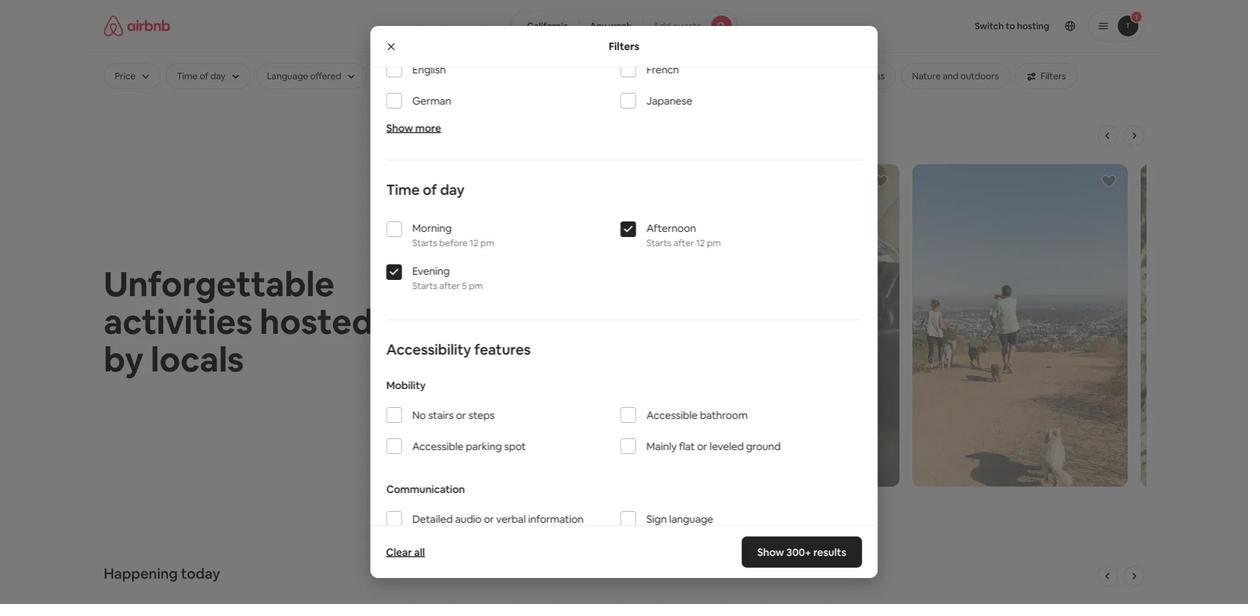 Task type: vqa. For each thing, say whether or not it's contained in the screenshot.
Show more's "SHOW"
yes



Task type: describe. For each thing, give the bounding box(es) containing it.
language
[[669, 513, 713, 526]]

wellness
[[848, 70, 885, 82]]

accessible for accessible bathroom
[[646, 409, 697, 422]]

clear all
[[386, 546, 425, 559]]

none search field containing california
[[511, 10, 737, 42]]

california button
[[511, 10, 579, 42]]

Food and drink button
[[566, 63, 650, 89]]

happening
[[104, 565, 178, 583]]

add to wishlist image
[[1101, 174, 1116, 189]]

bathroom
[[700, 409, 747, 422]]

any week
[[590, 20, 632, 32]]

any
[[590, 20, 607, 32]]

sports
[[666, 70, 694, 82]]

more
[[415, 121, 441, 135]]

time of day
[[386, 180, 464, 199]]

ground
[[746, 440, 780, 453]]

food and drink
[[577, 70, 639, 82]]

300+
[[787, 546, 811, 559]]

show more button
[[386, 121, 441, 135]]

and for food
[[600, 70, 616, 82]]

Sightseeing button
[[761, 63, 832, 89]]

add guests button
[[642, 10, 737, 42]]

or for flat
[[697, 440, 707, 453]]

filters dialog
[[370, 1, 878, 605]]

filters
[[609, 40, 639, 53]]

hosted
[[456, 524, 489, 537]]

english
[[412, 63, 446, 76]]

french
[[646, 63, 679, 76]]

locals
[[151, 338, 244, 382]]

unforgettable
[[104, 262, 335, 306]]

group containing instagrammable los angeles photo tour
[[453, 126, 1248, 540]]

evening starts after 5 pm
[[412, 264, 482, 292]]

audio
[[455, 513, 481, 526]]

unforgettable activities hosted by locals
[[104, 262, 373, 382]]

clear all button
[[379, 540, 431, 566]]

Nature and outdoors button
[[901, 63, 1010, 89]]

tour
[[619, 509, 640, 522]]

pm for evening
[[469, 280, 482, 292]]

time
[[386, 180, 419, 199]]

instagrammable los angeles photo tour group
[[456, 165, 671, 537]]

steps
[[468, 409, 494, 422]]

or for audio
[[484, 513, 494, 526]]

japanese
[[646, 94, 692, 107]]

accessible bathroom
[[646, 409, 747, 422]]

and for nature
[[943, 70, 959, 82]]

today
[[181, 565, 220, 583]]

los
[[533, 509, 548, 522]]

mobility
[[386, 379, 425, 392]]

drink
[[618, 70, 639, 82]]

results
[[814, 546, 846, 559]]

Sports button
[[655, 63, 705, 89]]

any week button
[[579, 10, 643, 42]]

accessible parking spot
[[412, 440, 526, 453]]

morning
[[412, 221, 451, 235]]

angeles
[[550, 509, 588, 522]]

nature
[[912, 70, 941, 82]]

no
[[412, 409, 426, 422]]



Task type: locate. For each thing, give the bounding box(es) containing it.
group
[[453, 126, 1248, 540]]

1 horizontal spatial 12
[[696, 237, 705, 249]]

after for afternoon
[[673, 237, 694, 249]]

accessible down stairs
[[412, 440, 463, 453]]

accessible for accessible parking spot
[[412, 440, 463, 453]]

0 vertical spatial or
[[456, 409, 466, 422]]

1 vertical spatial show
[[757, 546, 784, 559]]

add guests
[[653, 20, 701, 32]]

starts down morning at left
[[412, 237, 437, 249]]

morning starts before 12 pm
[[412, 221, 494, 249]]

1 horizontal spatial and
[[600, 70, 616, 82]]

communication
[[386, 483, 465, 496]]

12
[[469, 237, 478, 249], [696, 237, 705, 249]]

happening today
[[104, 565, 220, 583]]

pm inside afternoon starts after 12 pm
[[707, 237, 721, 249]]

art and culture
[[399, 70, 462, 82]]

by inside the 'instagrammable los angeles photo tour hosted by igin'
[[491, 524, 502, 537]]

after down afternoon
[[673, 237, 694, 249]]

12 right the before
[[469, 237, 478, 249]]

1 horizontal spatial by
[[491, 524, 502, 537]]

and inside food and drink button
[[600, 70, 616, 82]]

and left drink
[[600, 70, 616, 82]]

pm for morning
[[480, 237, 494, 249]]

profile element
[[753, 0, 1144, 52]]

12 inside morning starts before 12 pm
[[469, 237, 478, 249]]

week
[[609, 20, 632, 32]]

show left 300+
[[757, 546, 784, 559]]

nature and outdoors
[[912, 70, 999, 82]]

california
[[527, 20, 568, 32]]

and right nature
[[943, 70, 959, 82]]

verbal
[[496, 513, 526, 526]]

show 300+ results link
[[742, 537, 862, 568]]

german
[[412, 94, 451, 107]]

2 horizontal spatial and
[[943, 70, 959, 82]]

starts down evening
[[412, 280, 437, 292]]

starts inside afternoon starts after 12 pm
[[646, 237, 671, 249]]

12 down afternoon
[[696, 237, 705, 249]]

spot
[[504, 440, 526, 453]]

afternoon
[[646, 221, 696, 235]]

Wellness button
[[837, 63, 896, 89]]

and inside nature and outdoors button
[[943, 70, 959, 82]]

starts inside evening starts after 5 pm
[[412, 280, 437, 292]]

accessibility features
[[386, 340, 530, 359]]

all
[[414, 546, 425, 559]]

add
[[653, 20, 671, 32]]

mainly
[[646, 440, 676, 453]]

parking
[[465, 440, 502, 453]]

features
[[474, 340, 530, 359]]

or
[[456, 409, 466, 422], [697, 440, 707, 453], [484, 513, 494, 526]]

by inside unforgettable activities hosted by locals
[[104, 338, 144, 382]]

igin
[[504, 524, 520, 537]]

show more
[[386, 121, 441, 135]]

1 horizontal spatial accessible
[[646, 409, 697, 422]]

photo
[[590, 509, 617, 522]]

0 horizontal spatial accessible
[[412, 440, 463, 453]]

leveled
[[709, 440, 743, 453]]

0 horizontal spatial or
[[456, 409, 466, 422]]

starts for afternoon
[[646, 237, 671, 249]]

12 for morning
[[469, 237, 478, 249]]

or for stairs
[[456, 409, 466, 422]]

Art and culture button
[[388, 63, 473, 89]]

instagrammable los angeles photo tour hosted by igin
[[456, 509, 640, 537]]

0 vertical spatial by
[[104, 338, 144, 382]]

pm
[[480, 237, 494, 249], [707, 237, 721, 249], [469, 280, 482, 292]]

show left the more
[[386, 121, 413, 135]]

Entertainment button
[[478, 63, 561, 89]]

pm inside morning starts before 12 pm
[[480, 237, 494, 249]]

clear
[[386, 546, 412, 559]]

stairs
[[428, 409, 453, 422]]

starts inside morning starts before 12 pm
[[412, 237, 437, 249]]

12 for afternoon
[[696, 237, 705, 249]]

pm for afternoon
[[707, 237, 721, 249]]

mainly flat or leveled ground
[[646, 440, 780, 453]]

2 12 from the left
[[696, 237, 705, 249]]

show for show 300+ results
[[757, 546, 784, 559]]

12 inside afternoon starts after 12 pm
[[696, 237, 705, 249]]

of
[[422, 180, 437, 199]]

0 horizontal spatial and
[[415, 70, 430, 82]]

1 horizontal spatial or
[[484, 513, 494, 526]]

starts
[[412, 237, 437, 249], [646, 237, 671, 249], [412, 280, 437, 292]]

3 and from the left
[[943, 70, 959, 82]]

or right audio
[[484, 513, 494, 526]]

hosted
[[260, 300, 373, 344]]

1 12 from the left
[[469, 237, 478, 249]]

starts down afternoon
[[646, 237, 671, 249]]

starts for morning
[[412, 237, 437, 249]]

evening
[[412, 264, 449, 278]]

after inside afternoon starts after 12 pm
[[673, 237, 694, 249]]

0 vertical spatial after
[[673, 237, 694, 249]]

detailed audio or verbal information
[[412, 513, 583, 526]]

or right flat
[[697, 440, 707, 453]]

after inside evening starts after 5 pm
[[439, 280, 460, 292]]

and for art
[[415, 70, 430, 82]]

1 horizontal spatial show
[[757, 546, 784, 559]]

1 vertical spatial or
[[697, 440, 707, 453]]

show
[[386, 121, 413, 135], [757, 546, 784, 559]]

0 vertical spatial accessible
[[646, 409, 697, 422]]

no stairs or steps
[[412, 409, 494, 422]]

0 vertical spatial show
[[386, 121, 413, 135]]

1 vertical spatial by
[[491, 524, 502, 537]]

None search field
[[511, 10, 737, 42]]

5
[[462, 280, 467, 292]]

0 horizontal spatial by
[[104, 338, 144, 382]]

instagrammable
[[456, 509, 531, 522]]

2 vertical spatial or
[[484, 513, 494, 526]]

day
[[440, 180, 464, 199]]

0 horizontal spatial show
[[386, 121, 413, 135]]

Tours button
[[710, 63, 756, 89]]

accessibility
[[386, 340, 471, 359]]

after
[[673, 237, 694, 249], [439, 280, 460, 292]]

or right stairs
[[456, 409, 466, 422]]

sign language
[[646, 513, 713, 526]]

show for show more
[[386, 121, 413, 135]]

and inside art and culture button
[[415, 70, 430, 82]]

outdoors
[[960, 70, 999, 82]]

guests
[[673, 20, 701, 32]]

after left 5
[[439, 280, 460, 292]]

detailed
[[412, 513, 452, 526]]

starts for evening
[[412, 280, 437, 292]]

after for evening
[[439, 280, 460, 292]]

1 vertical spatial after
[[439, 280, 460, 292]]

2 horizontal spatial or
[[697, 440, 707, 453]]

sign
[[646, 513, 667, 526]]

information
[[528, 513, 583, 526]]

0 horizontal spatial 12
[[469, 237, 478, 249]]

add to wishlist image
[[873, 174, 888, 189]]

before
[[439, 237, 467, 249]]

accessible up mainly
[[646, 409, 697, 422]]

show 300+ results
[[757, 546, 846, 559]]

and
[[415, 70, 430, 82], [600, 70, 616, 82], [943, 70, 959, 82]]

and right art on the top of page
[[415, 70, 430, 82]]

pm inside evening starts after 5 pm
[[469, 280, 482, 292]]

culture
[[432, 70, 462, 82]]

activities
[[104, 300, 253, 344]]

food
[[577, 70, 598, 82]]

0 horizontal spatial after
[[439, 280, 460, 292]]

afternoon starts after 12 pm
[[646, 221, 721, 249]]

1 horizontal spatial after
[[673, 237, 694, 249]]

by
[[104, 338, 144, 382], [491, 524, 502, 537]]

art
[[399, 70, 413, 82]]

1 and from the left
[[415, 70, 430, 82]]

2 and from the left
[[600, 70, 616, 82]]

flat
[[679, 440, 695, 453]]

accessible
[[646, 409, 697, 422], [412, 440, 463, 453]]

1 vertical spatial accessible
[[412, 440, 463, 453]]



